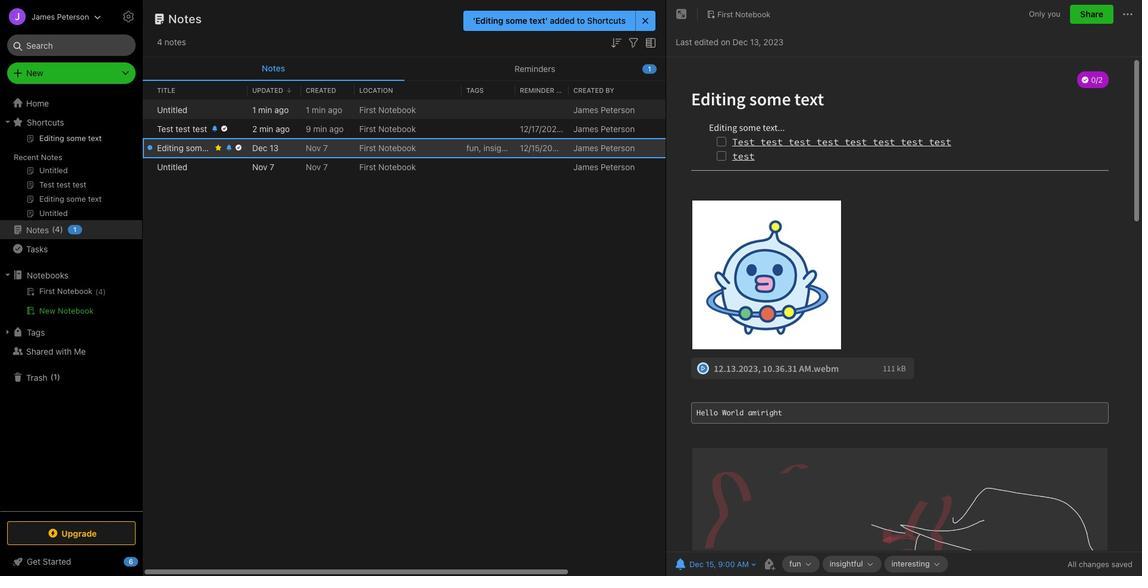 Task type: locate. For each thing, give the bounding box(es) containing it.
dec inside row group
[[252, 143, 268, 153]]

( up the tasks button
[[52, 225, 55, 234]]

fun
[[790, 559, 802, 569]]

0 horizontal spatial some
[[186, 143, 207, 153]]

min right 9
[[313, 124, 327, 134]]

dec left 13
[[252, 143, 268, 153]]

2 created from the left
[[574, 86, 604, 94]]

1 vertical spatial dec
[[252, 143, 268, 153]]

notes up updated
[[262, 63, 285, 73]]

created up '1 min ago'
[[306, 86, 336, 94]]

text left "dec 13"
[[209, 143, 224, 153]]

)
[[60, 225, 63, 234], [103, 288, 106, 296], [57, 372, 60, 382]]

first notebook for dec 13
[[360, 143, 416, 153]]

untitled
[[157, 104, 188, 115], [157, 162, 188, 172]]

1 ' from the left
[[473, 15, 476, 26]]

0 horizontal spatial text
[[209, 143, 224, 153]]

some down test test test at the top of page
[[186, 143, 207, 153]]

2 horizontal spatial dec
[[733, 37, 748, 47]]

7 for dec 13
[[323, 143, 328, 153]]

dec inside popup button
[[690, 560, 704, 569]]

james
[[32, 12, 55, 21], [574, 104, 599, 115], [574, 124, 599, 134], [574, 143, 599, 153], [574, 162, 599, 172]]

7 for nov 7
[[323, 162, 328, 172]]

min right 2
[[260, 124, 274, 134]]

notebooks
[[27, 270, 69, 280]]

insightful
[[830, 559, 864, 569]]

test right test
[[176, 124, 190, 134]]

2 vertical spatial dec
[[690, 560, 704, 569]]

changes
[[1080, 560, 1110, 569]]

shortcuts down home
[[27, 117, 64, 127]]

( inside notes ( 4 )
[[52, 225, 55, 234]]

new up home
[[26, 68, 43, 78]]

1 vertical spatial tags
[[27, 327, 45, 337]]

shortcuts
[[588, 15, 626, 26], [27, 117, 64, 127]]

tags
[[467, 86, 484, 94], [27, 327, 45, 337]]

1 vertical spatial (
[[95, 288, 98, 296]]

untitled up test
[[157, 104, 188, 115]]

1 vertical spatial shortcuts
[[27, 117, 64, 127]]

1 test from the left
[[176, 124, 190, 134]]

notes
[[165, 37, 186, 47]]

home
[[26, 98, 49, 108]]

add tag image
[[763, 557, 777, 571]]

1 horizontal spatial test
[[193, 124, 207, 134]]

1 horizontal spatial shortcuts
[[588, 15, 626, 26]]

am right 9:00
[[738, 560, 750, 569]]

1 horizontal spatial dec
[[690, 560, 704, 569]]

1 untitled from the top
[[157, 104, 188, 115]]

( down notebooks "link"
[[95, 288, 98, 296]]

0 vertical spatial editing
[[476, 15, 504, 26]]

1 down view options "field"
[[648, 65, 652, 72]]

0 vertical spatial tags
[[467, 86, 484, 94]]

shared with me link
[[0, 342, 142, 361]]

min for 2
[[260, 124, 274, 134]]

saved
[[1112, 560, 1133, 569]]

edited
[[695, 37, 719, 47]]

tab list containing notes
[[143, 57, 666, 81]]

0 horizontal spatial tags
[[27, 327, 45, 337]]

james for dec 13
[[574, 143, 599, 153]]

1 vertical spatial 4
[[55, 225, 60, 234]]

0 vertical spatial some
[[506, 15, 528, 26]]

first notebook
[[718, 9, 771, 19], [360, 104, 416, 115], [360, 124, 416, 134], [360, 143, 416, 153], [360, 162, 416, 172]]

get started
[[27, 557, 71, 567]]

peterson for dec 13
[[601, 143, 635, 153]]

ago
[[328, 104, 343, 115], [276, 124, 290, 134], [330, 124, 344, 134]]

test up editing some text
[[193, 124, 207, 134]]

12/17/2023, 09:00 am
[[520, 124, 605, 134]]

) for notes
[[60, 225, 63, 234]]

) up the tasks button
[[60, 225, 63, 234]]

james up search text box
[[32, 12, 55, 21]]

all changes saved
[[1068, 560, 1133, 569]]

only
[[1030, 9, 1046, 19]]

new up tags button
[[39, 306, 56, 316]]

james peterson for nov 7
[[574, 162, 635, 172]]

tree containing home
[[0, 93, 143, 511]]

0 vertical spatial am
[[592, 124, 605, 134]]

ago for 1 min ago
[[328, 104, 343, 115]]

1 horizontal spatial created
[[574, 86, 604, 94]]

some left added
[[506, 15, 528, 26]]

text
[[530, 15, 546, 26], [209, 143, 224, 153]]

1 horizontal spatial text
[[530, 15, 546, 26]]

1 horizontal spatial 4
[[98, 288, 103, 296]]

james down 12/15/2023, 09:00 am
[[574, 162, 599, 172]]

12/15/2023,
[[520, 143, 565, 153]]

peterson
[[57, 12, 89, 21], [601, 104, 635, 115], [601, 124, 635, 134], [601, 143, 635, 153], [601, 162, 635, 172]]

1 vertical spatial editing
[[157, 143, 184, 153]]

0 horizontal spatial dec
[[252, 143, 268, 153]]

created
[[306, 86, 336, 94], [574, 86, 604, 94]]

shortcuts up sort options field
[[588, 15, 626, 26]]

dec 15, 9:00 am button
[[673, 556, 751, 573]]

first notebook for nov 7
[[360, 162, 416, 172]]

notes up notes
[[168, 12, 202, 26]]

0 vertical spatial 4
[[157, 37, 162, 47]]

(
[[52, 225, 55, 234], [95, 288, 98, 296], [50, 372, 53, 382]]

tags inside tags button
[[27, 327, 45, 337]]

1 horizontal spatial '
[[546, 15, 548, 26]]

0 horizontal spatial editing
[[157, 143, 184, 153]]

recent notes group
[[0, 132, 142, 225]]

1 vertical spatial am
[[593, 143, 605, 153]]

james peterson for dec 13
[[574, 143, 635, 153]]

13
[[270, 143, 279, 153]]

4
[[157, 37, 162, 47], [55, 225, 60, 234], [98, 288, 103, 296]]

james up 12/15/2023, 09:00 am
[[574, 124, 599, 134]]

notebook
[[736, 9, 771, 19], [379, 104, 416, 115], [379, 124, 416, 134], [379, 143, 416, 153], [379, 162, 416, 172], [58, 306, 94, 316]]

'
[[473, 15, 476, 26], [546, 15, 548, 26]]

dec left 15,
[[690, 560, 704, 569]]

( inside new notebook group
[[95, 288, 98, 296]]

ago down '1 min ago'
[[330, 124, 344, 134]]

1 up 9
[[306, 104, 310, 115]]

1 right trash
[[53, 372, 57, 382]]

None search field
[[15, 35, 127, 56]]

0 vertical spatial untitled
[[157, 104, 188, 115]]

james down created by
[[574, 104, 599, 115]]

james peterson
[[32, 12, 89, 21], [574, 104, 635, 115], [574, 124, 635, 134], [574, 143, 635, 153], [574, 162, 635, 172]]

james for 2 min ago
[[574, 124, 599, 134]]

0 vertical spatial )
[[60, 225, 63, 234]]

james peterson inside field
[[32, 12, 89, 21]]

am down created by
[[592, 124, 605, 134]]

just now
[[252, 104, 287, 115]]

1 horizontal spatial editing
[[476, 15, 504, 26]]

test
[[176, 124, 190, 134], [193, 124, 207, 134]]

row group containing untitled
[[143, 100, 783, 176]]

0 vertical spatial new
[[26, 68, 43, 78]]

am for 12/15/2023, 09:00 am
[[593, 143, 605, 153]]

tasks
[[26, 244, 48, 254]]

notes up the tasks
[[26, 225, 49, 235]]

0 horizontal spatial 4
[[55, 225, 60, 234]]

( for notes
[[52, 225, 55, 234]]

by
[[606, 86, 615, 94]]

fun button
[[783, 556, 820, 573]]

1 vertical spatial 09:00
[[567, 143, 590, 153]]

ago down now
[[276, 124, 290, 134]]

0 horizontal spatial '
[[473, 15, 476, 26]]

am inside dec 15, 9:00 am popup button
[[738, 560, 750, 569]]

09:00 down 12/17/2023, 09:00 am
[[567, 143, 590, 153]]

1
[[648, 65, 652, 72], [306, 104, 310, 115], [73, 226, 77, 233], [53, 372, 57, 382]]

title
[[157, 86, 175, 94]]

nov
[[306, 143, 321, 153], [252, 162, 268, 172], [306, 162, 321, 172]]

12/17/2023,
[[520, 124, 564, 134]]

' editing some text ' added to shortcuts
[[473, 15, 626, 26]]

min for 9
[[313, 124, 327, 134]]

new button
[[7, 63, 136, 84]]

9
[[306, 124, 311, 134]]

1 vertical spatial some
[[186, 143, 207, 153]]

( inside the trash ( 1 )
[[50, 372, 53, 382]]

1 vertical spatial new
[[39, 306, 56, 316]]

created left by
[[574, 86, 604, 94]]

min up 9 min ago
[[312, 104, 326, 115]]

0 horizontal spatial shortcuts
[[27, 117, 64, 127]]

ago up 9 min ago
[[328, 104, 343, 115]]

am down 12/17/2023, 09:00 am
[[593, 143, 605, 153]]

created for created
[[306, 86, 336, 94]]

editing inside row group
[[157, 143, 184, 153]]

4 up the tasks button
[[55, 225, 60, 234]]

notes button
[[143, 57, 405, 81]]

) inside notes ( 4 )
[[60, 225, 63, 234]]

( right trash
[[50, 372, 53, 382]]

dec for dec 13
[[252, 143, 268, 153]]

) down notebooks "link"
[[103, 288, 106, 296]]

james down 12/17/2023, 09:00 am
[[574, 143, 599, 153]]

reminders
[[515, 63, 556, 74]]

text left added
[[530, 15, 546, 26]]

0 horizontal spatial created
[[306, 86, 336, 94]]

1 horizontal spatial some
[[506, 15, 528, 26]]

cell
[[143, 119, 152, 138], [143, 138, 152, 157], [143, 157, 152, 176]]

ago for 9 min ago
[[330, 124, 344, 134]]

some
[[506, 15, 528, 26], [186, 143, 207, 153]]

1 vertical spatial text
[[209, 143, 224, 153]]

7
[[323, 143, 328, 153], [270, 162, 275, 172], [323, 162, 328, 172]]

) inside the trash ( 1 )
[[57, 372, 60, 382]]

tree
[[0, 93, 143, 511]]

trash
[[26, 372, 47, 382]]

1 created from the left
[[306, 86, 336, 94]]

tags button
[[0, 323, 142, 342]]

test
[[157, 124, 173, 134]]

new inside popup button
[[26, 68, 43, 78]]

dec right on
[[733, 37, 748, 47]]

1 vertical spatial untitled
[[157, 162, 188, 172]]

editing
[[476, 15, 504, 26], [157, 143, 184, 153]]

) right trash
[[57, 372, 60, 382]]

4 down notebooks "link"
[[98, 288, 103, 296]]

) inside new notebook group
[[103, 288, 106, 296]]

first notebook for 2 min ago
[[360, 124, 416, 134]]

nov 7
[[306, 143, 328, 153], [252, 162, 275, 172], [306, 162, 328, 172]]

2 vertical spatial )
[[57, 372, 60, 382]]

1 cell from the top
[[143, 119, 152, 138]]

4 left notes
[[157, 37, 162, 47]]

tab list
[[143, 57, 666, 81]]

row group
[[143, 100, 783, 176]]

9:00
[[719, 560, 736, 569]]

13,
[[751, 37, 762, 47]]

nov for dec 13
[[306, 143, 321, 153]]

0 horizontal spatial test
[[176, 124, 190, 134]]

Edit reminder field
[[673, 556, 758, 573]]

1 min ago
[[306, 104, 343, 115]]

untitled down editing some text
[[157, 162, 188, 172]]

0 vertical spatial (
[[52, 225, 55, 234]]

notes inside notes ( 4 )
[[26, 225, 49, 235]]

am for 12/17/2023, 09:00 am
[[592, 124, 605, 134]]

2 vertical spatial am
[[738, 560, 750, 569]]

upgrade
[[61, 528, 97, 538]]

2 horizontal spatial 4
[[157, 37, 162, 47]]

min
[[312, 104, 326, 115], [260, 124, 274, 134], [313, 124, 327, 134]]

interesting button
[[885, 556, 949, 573]]

0 vertical spatial text
[[530, 15, 546, 26]]

2 vertical spatial 4
[[98, 288, 103, 296]]

0 vertical spatial 09:00
[[567, 124, 590, 134]]

2 cell from the top
[[143, 138, 152, 157]]

09:00 up 12/15/2023, 09:00 am
[[567, 124, 590, 134]]

notes inside group
[[41, 152, 62, 162]]

2 vertical spatial (
[[50, 372, 53, 382]]

0 vertical spatial shortcuts
[[588, 15, 626, 26]]

me
[[74, 346, 86, 356]]

Note Editor text field
[[667, 57, 1143, 552]]

new
[[26, 68, 43, 78], [39, 306, 56, 316]]

get
[[27, 557, 41, 567]]

1 vertical spatial )
[[103, 288, 106, 296]]

notes inside "button"
[[262, 63, 285, 73]]

new inside "button"
[[39, 306, 56, 316]]

notes right the recent
[[41, 152, 62, 162]]

cell for editing some text
[[143, 138, 152, 157]]



Task type: vqa. For each thing, say whether or not it's contained in the screenshot.
days at the top right
no



Task type: describe. For each thing, give the bounding box(es) containing it.
1 inside the trash ( 1 )
[[53, 372, 57, 382]]

4 inside notes ( 4 )
[[55, 225, 60, 234]]

expand note image
[[675, 7, 689, 21]]

first for 2 min ago
[[360, 124, 376, 134]]

share
[[1081, 9, 1104, 19]]

you
[[1048, 9, 1061, 19]]

shared with me
[[26, 346, 86, 356]]

all
[[1068, 560, 1077, 569]]

test test test
[[157, 124, 207, 134]]

insightful Tag actions field
[[864, 560, 875, 569]]

home link
[[0, 93, 143, 113]]

last edited on dec 13, 2023
[[676, 37, 784, 47]]

( for trash
[[50, 372, 53, 382]]

first for dec 13
[[360, 143, 376, 153]]

4 notes
[[157, 37, 186, 47]]

nov 7 for 7
[[306, 162, 328, 172]]

note window element
[[667, 0, 1143, 576]]

3 cell from the top
[[143, 157, 152, 176]]

2
[[252, 124, 257, 134]]

started
[[43, 557, 71, 567]]

1 horizontal spatial tags
[[467, 86, 484, 94]]

date
[[556, 86, 573, 94]]

updated
[[252, 86, 283, 94]]

ago for 2 min ago
[[276, 124, 290, 134]]

reminder date
[[520, 86, 573, 94]]

cell for test test test
[[143, 119, 152, 138]]

( 4 )
[[95, 288, 106, 296]]

editing some text
[[157, 143, 224, 153]]

added
[[551, 15, 575, 26]]

first notebook inside button
[[718, 9, 771, 19]]

09:00 for 12/15/2023,
[[567, 143, 590, 153]]

dec 15, 9:00 am
[[690, 560, 750, 569]]

1 inside "tab list"
[[648, 65, 652, 72]]

2023
[[764, 37, 784, 47]]

reminder
[[520, 86, 555, 94]]

james for nov 7
[[574, 162, 599, 172]]

fun Tag actions field
[[802, 560, 813, 569]]

notes ( 4 )
[[26, 225, 63, 235]]

james peterson for 2 min ago
[[574, 124, 635, 134]]

on
[[721, 37, 731, 47]]

12/15/2023, 09:00 am
[[520, 143, 605, 153]]

click to collapse image
[[138, 554, 147, 569]]

2 ' from the left
[[546, 15, 548, 26]]

first inside button
[[718, 9, 734, 19]]

Sort options field
[[610, 35, 624, 50]]

peterson inside field
[[57, 12, 89, 21]]

new for new notebook
[[39, 306, 56, 316]]

share button
[[1071, 5, 1114, 24]]

6
[[129, 558, 133, 566]]

tasks button
[[0, 239, 142, 258]]

some inside row group
[[186, 143, 207, 153]]

View options field
[[641, 35, 658, 50]]

trash ( 1 )
[[26, 372, 60, 382]]

Account field
[[0, 5, 101, 29]]

Search text field
[[15, 35, 127, 56]]

min for 1
[[312, 104, 326, 115]]

1 inside row group
[[306, 104, 310, 115]]

2 test from the left
[[193, 124, 207, 134]]

0 vertical spatial dec
[[733, 37, 748, 47]]

shortcuts button
[[0, 113, 142, 132]]

peterson for 2 min ago
[[601, 124, 635, 134]]

more actions image
[[1122, 7, 1136, 21]]

james inside field
[[32, 12, 55, 21]]

nov for nov 7
[[306, 162, 321, 172]]

interesting
[[892, 559, 930, 569]]

text inside row group
[[209, 143, 224, 153]]

new notebook button
[[0, 304, 142, 318]]

notebook inside button
[[736, 9, 771, 19]]

dec for dec 15, 9:00 am
[[690, 560, 704, 569]]

Add filters field
[[627, 35, 641, 50]]

created for created by
[[574, 86, 604, 94]]

with
[[56, 346, 72, 356]]

only you
[[1030, 9, 1061, 19]]

9 min ago
[[306, 124, 344, 134]]

Help and Learning task checklist field
[[0, 552, 143, 571]]

new for new
[[26, 68, 43, 78]]

settings image
[[121, 10, 136, 24]]

location
[[360, 86, 393, 94]]

2 untitled from the top
[[157, 162, 188, 172]]

09:00 for 12/17/2023,
[[567, 124, 590, 134]]

dec 13
[[252, 143, 279, 153]]

1 up the tasks button
[[73, 226, 77, 233]]

peterson for nov 7
[[601, 162, 635, 172]]

just
[[252, 104, 269, 115]]

nov 7 for 13
[[306, 143, 328, 153]]

More actions field
[[1122, 5, 1136, 24]]

created by
[[574, 86, 615, 94]]

notebook inside "button"
[[58, 306, 94, 316]]

2 min ago
[[252, 124, 290, 134]]

insightful button
[[823, 556, 882, 573]]

first for nov 7
[[360, 162, 376, 172]]

shortcuts inside shortcuts button
[[27, 117, 64, 127]]

new notebook
[[39, 306, 94, 316]]

first notebook button
[[703, 6, 775, 23]]

now
[[271, 104, 287, 115]]

) for trash
[[57, 372, 60, 382]]

recent
[[14, 152, 39, 162]]

last
[[676, 37, 693, 47]]

4 inside new notebook group
[[98, 288, 103, 296]]

add filters image
[[627, 36, 641, 50]]

upgrade button
[[7, 521, 136, 545]]

notebooks link
[[0, 266, 142, 285]]

shared
[[26, 346, 53, 356]]

expand tags image
[[3, 327, 13, 337]]

interesting Tag actions field
[[930, 560, 942, 569]]

expand notebooks image
[[3, 270, 13, 280]]

15,
[[706, 560, 717, 569]]

new notebook group
[[0, 285, 142, 323]]

to
[[578, 15, 586, 26]]

recent notes
[[14, 152, 62, 162]]



